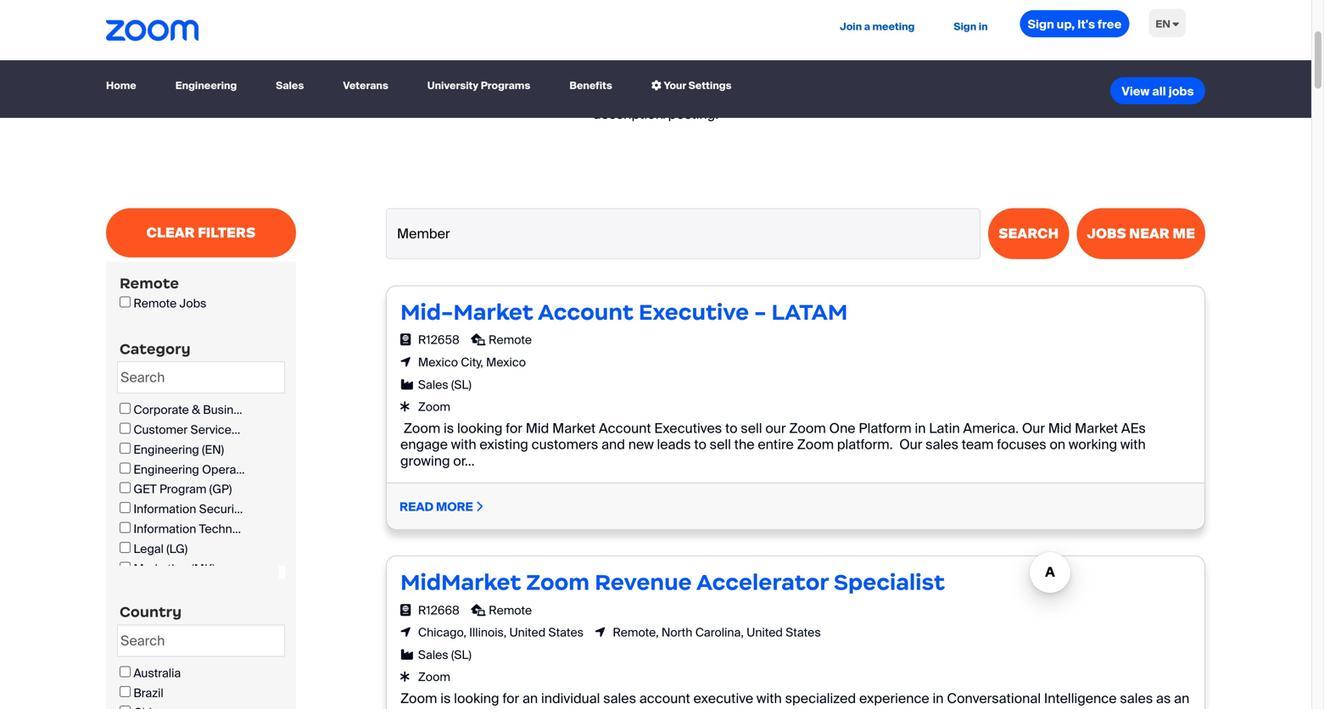 Task type: locate. For each thing, give the bounding box(es) containing it.
to inside zoom is looking for an individual sales account executive with specialized experience in conversational intelligence sales as an add-on solution to our zoom platform.  the zoom revenue accelerator team partners with direct sales account executives...
[[502, 706, 515, 709]]

caret down image
[[1173, 19, 1179, 29]]

sales down mexico city, mexico
[[418, 377, 449, 393]]

your settings link
[[645, 71, 739, 101]]

our structured hybrid approach is centered around our offices and remote work environments. the work style of each role, hybrid, remote, or in-person is indicated in the job description/posting.
[[119, 89, 1193, 123]]

1 horizontal spatial and
[[602, 436, 625, 454]]

1 vertical spatial services
[[191, 422, 238, 438]]

1 vertical spatial for
[[506, 419, 523, 437]]

1 vertical spatial industry image
[[400, 649, 415, 661]]

sales inside zoom is looking for mid market account executives to sell our zoom one platform in latin america. our mid market aes engage with existing customers and new leads to sell the entire zoom platform.  our sales team focuses on working with growing or...
[[926, 436, 959, 454]]

0 horizontal spatial jobs
[[180, 296, 206, 311]]

new
[[629, 436, 654, 454]]

engage
[[400, 436, 448, 454]]

Search text field
[[117, 362, 285, 394]]

jobs near me button
[[1077, 208, 1206, 259]]

Brazil checkbox
[[120, 686, 131, 697]]

0 vertical spatial looking
[[457, 419, 503, 437]]

1 horizontal spatial team
[[962, 436, 994, 454]]

zoom
[[248, 51, 312, 78], [418, 399, 450, 415], [404, 419, 441, 437], [789, 419, 826, 437], [797, 436, 834, 454], [526, 568, 590, 596], [418, 670, 450, 685], [400, 690, 437, 708], [541, 706, 578, 709], [670, 706, 707, 709]]

0 vertical spatial remote,
[[925, 89, 978, 107]]

industry image
[[400, 379, 415, 391], [400, 649, 415, 661]]

1 vertical spatial the
[[644, 706, 667, 709]]

1 vertical spatial account
[[599, 419, 651, 437]]

passport image
[[400, 604, 415, 616]]

sales for mid-market account executive - latam
[[418, 377, 449, 393]]

sign for sign up, it's free
[[1028, 17, 1055, 32]]

0 horizontal spatial our
[[119, 89, 142, 107]]

looking inside zoom is looking for an individual sales account executive with specialized experience in conversational intelligence sales as an add-on solution to our zoom platform.  the zoom revenue accelerator team partners with direct sales account executives...
[[454, 690, 499, 708]]

1 vertical spatial engineering
[[133, 442, 199, 458]]

1 vertical spatial structured
[[145, 89, 210, 107]]

sell right executives
[[741, 419, 762, 437]]

Customer Services (CS) checkbox
[[120, 423, 131, 434]]

and
[[507, 89, 531, 107], [602, 436, 625, 454]]

employees.
[[935, 51, 1064, 78]]

team left partners
[[844, 706, 876, 709]]

hybrid inside our structured hybrid approach is centered around our offices and remote work environments. the work style of each role, hybrid, remote, or in-person is indicated in the job description/posting.
[[213, 89, 251, 107]]

veterans link
[[336, 71, 395, 101]]

engineering down engineering (en) on the left bottom
[[133, 462, 199, 478]]

0 vertical spatial the
[[1150, 89, 1171, 107]]

0 vertical spatial working
[[612, 51, 702, 78]]

1 vertical spatial on
[[430, 706, 446, 709]]

or...
[[453, 452, 475, 470]]

0 horizontal spatial on
[[430, 706, 446, 709]]

asterisk image up add-
[[400, 671, 415, 683]]

working
[[612, 51, 702, 78], [1069, 436, 1118, 454]]

Marketing (MK) checkbox
[[120, 562, 131, 573]]

is inside zoom is looking for an individual sales account executive with specialized experience in conversational intelligence sales as an add-on solution to our zoom platform.  the zoom revenue accelerator team partners with direct sales account executives...
[[441, 690, 451, 708]]

GET Program (GP) checkbox
[[120, 483, 131, 494]]

0 horizontal spatial mexico
[[418, 355, 458, 370]]

list
[[117, 402, 328, 581], [117, 666, 285, 709]]

working left aes
[[1069, 436, 1118, 454]]

the right your
[[707, 89, 730, 107]]

asterisk image up engage
[[400, 401, 415, 413]]

2 vertical spatial engineering
[[133, 462, 199, 478]]

account left executive
[[640, 690, 690, 708]]

sales (sl) down city,
[[418, 377, 472, 393]]

0 vertical spatial structured
[[408, 51, 529, 78]]

engineering down customer
[[133, 442, 199, 458]]

asterisk image for midmarket zoom revenue accelerator specialist
[[400, 671, 415, 683]]

1 industry image from the top
[[400, 379, 415, 391]]

it's
[[1078, 17, 1096, 32]]

sales (sl)
[[418, 377, 472, 393], [418, 647, 472, 663]]

jobs left near on the right of the page
[[1087, 225, 1127, 243]]

read
[[400, 499, 434, 515]]

sell right leads
[[710, 436, 731, 454]]

remote right laptop house image
[[489, 332, 532, 348]]

2 vertical spatial for
[[503, 690, 519, 708]]

all
[[1153, 84, 1166, 99]]

0 vertical spatial for
[[856, 51, 888, 78]]

1 vertical spatial asterisk image
[[400, 671, 415, 683]]

carolina,
[[696, 625, 744, 641]]

program
[[160, 482, 207, 497]]

list containing corporate & business services (cb)
[[117, 402, 328, 581]]

0 vertical spatial industry image
[[400, 379, 415, 391]]

and inside zoom is looking for mid market account executives to sell our zoom one platform in latin america. our mid market aes engage with existing customers and new leads to sell the entire zoom platform.  our sales team focuses on working with growing or...
[[602, 436, 625, 454]]

1 horizontal spatial the
[[1150, 89, 1171, 107]]

1 vertical spatial (sl)
[[451, 647, 472, 663]]

the inside our structured hybrid approach is centered around our offices and remote work environments. the work style of each role, hybrid, remote, or in-person is indicated in the job description/posting.
[[707, 89, 730, 107]]

1 horizontal spatial a
[[864, 20, 870, 33]]

leads
[[657, 436, 691, 454]]

2 (sl) from the top
[[451, 647, 472, 663]]

team right latin
[[962, 436, 994, 454]]

sign left up, at right
[[1028, 17, 1055, 32]]

clear
[[147, 224, 195, 242]]

engineering
[[175, 79, 237, 92], [133, 442, 199, 458], [133, 462, 199, 478]]

for for mid-market account executive - latam
[[506, 419, 523, 437]]

for up role,
[[856, 51, 888, 78]]

chicago,
[[418, 625, 467, 641]]

sales left 'centered'
[[276, 79, 304, 92]]

our up hybrid,
[[893, 51, 930, 78]]

1 information from the top
[[133, 502, 196, 517]]

person
[[1014, 89, 1058, 107]]

0 vertical spatial hybrid
[[534, 51, 607, 78]]

on left the solution
[[430, 706, 446, 709]]

remote,
[[925, 89, 978, 107], [613, 625, 659, 641]]

Information Security (SC) checkbox
[[120, 502, 131, 513]]

2 list from the top
[[117, 666, 285, 709]]

0 vertical spatial sales (sl)
[[418, 377, 472, 393]]

0 vertical spatial information
[[133, 502, 196, 517]]

growing
[[400, 452, 450, 470]]

2 asterisk image from the top
[[400, 671, 415, 683]]

0 vertical spatial sales
[[276, 79, 304, 92]]

on inside zoom is looking for mid market account executives to sell our zoom one platform in latin america. our mid market aes engage with existing customers and new leads to sell the entire zoom platform.  our sales team focuses on working with growing or...
[[1050, 436, 1066, 454]]

remote, left north
[[613, 625, 659, 641]]

0 horizontal spatial the
[[735, 436, 755, 454]]

1 horizontal spatial mexico
[[486, 355, 526, 370]]

(sl)
[[451, 377, 472, 393], [451, 647, 472, 663]]

0 vertical spatial services
[[256, 402, 303, 418]]

2 information from the top
[[133, 521, 196, 537]]

sales down "chicago,"
[[418, 647, 449, 663]]

0 horizontal spatial sell
[[710, 436, 731, 454]]

states up zoom is looking for an individual sales account executive with specialized experience in conversational intelligence sales as an add-on solution to our zoom platform.  the zoom revenue accelerator team partners with direct sales account executives...
[[786, 625, 821, 641]]

1 list from the top
[[117, 402, 328, 581]]

looking up or...
[[457, 419, 503, 437]]

in inside zoom is looking for an individual sales account executive with specialized experience in conversational intelligence sales as an add-on solution to our zoom platform.  the zoom revenue accelerator team partners with direct sales account executives...
[[933, 690, 944, 708]]

sales (sl) for mid-
[[418, 377, 472, 393]]

benefits
[[570, 79, 612, 92]]

home
[[106, 79, 136, 92]]

(cs)
[[241, 422, 263, 438]]

engineering link
[[169, 71, 244, 101]]

0 vertical spatial jobs
[[1087, 225, 1127, 243]]

0 vertical spatial on
[[1050, 436, 1066, 454]]

information technology (it)
[[131, 521, 281, 537]]

is
[[317, 89, 328, 107], [1061, 89, 1071, 107], [444, 419, 454, 437], [441, 690, 451, 708]]

our left "one" in the right of the page
[[766, 419, 786, 437]]

structured inside our structured hybrid approach is centered around our offices and remote work environments. the work style of each role, hybrid, remote, or in-person is indicated in the job description/posting.
[[145, 89, 210, 107]]

list containing australia
[[117, 666, 285, 709]]

mid-market account executive - latam link
[[400, 298, 848, 326]]

1 vertical spatial looking
[[454, 690, 499, 708]]

for for midmarket zoom revenue accelerator specialist
[[503, 690, 519, 708]]

account left "executives..."
[[1039, 706, 1090, 709]]

home link
[[106, 71, 143, 101]]

1 horizontal spatial work
[[733, 89, 763, 107]]

and inside our structured hybrid approach is centered around our offices and remote work environments. the work style of each role, hybrid, remote, or in-person is indicated in the job description/posting.
[[507, 89, 531, 107]]

1 vertical spatial and
[[602, 436, 625, 454]]

0 horizontal spatial structured
[[145, 89, 210, 107]]

information down get program (gp)
[[133, 502, 196, 517]]

engineering left the approach
[[175, 79, 237, 92]]

market left "new"
[[552, 419, 596, 437]]

for inside zoom is looking for an individual sales account executive with specialized experience in conversational intelligence sales as an add-on solution to our zoom platform.  the zoom revenue accelerator team partners with direct sales account executives...
[[503, 690, 519, 708]]

our right america. on the bottom right
[[1022, 419, 1045, 437]]

Information Technology (IT) checkbox
[[120, 522, 131, 533]]

list inside filter jobs element
[[117, 666, 285, 709]]

0 horizontal spatial team
[[844, 706, 876, 709]]

1 horizontal spatial mid
[[1049, 419, 1072, 437]]

clear filters button
[[106, 208, 296, 257]]

1 vertical spatial sales
[[418, 377, 449, 393]]

asterisk image
[[400, 401, 415, 413], [400, 671, 415, 683]]

location arrow image down passport icon
[[400, 627, 415, 639]]

&
[[192, 402, 200, 418]]

1 horizontal spatial jobs
[[1087, 225, 1127, 243]]

0 vertical spatial list
[[117, 402, 328, 581]]

(sl) for mid-
[[451, 377, 472, 393]]

search
[[999, 225, 1059, 243]]

1 asterisk image from the top
[[400, 401, 415, 413]]

in right partners
[[933, 690, 944, 708]]

1 vertical spatial hybrid
[[213, 89, 251, 107]]

2 horizontal spatial market
[[1075, 419, 1119, 437]]

zoom offers a structured hybrid working environment for our employees.
[[248, 51, 1064, 78]]

security
[[199, 502, 244, 517]]

1 vertical spatial the
[[735, 436, 755, 454]]

working up cog image
[[612, 51, 702, 78]]

an left individual on the left of the page
[[523, 690, 538, 708]]

looking inside zoom is looking for mid market account executives to sell our zoom one platform in latin america. our mid market aes engage with existing customers and new leads to sell the entire zoom platform.  our sales team focuses on working with growing or...
[[457, 419, 503, 437]]

to right executives
[[725, 419, 738, 437]]

to right leads
[[694, 436, 707, 454]]

industry image down location arrow image at the left bottom of page
[[400, 379, 415, 391]]

1 vertical spatial team
[[844, 706, 876, 709]]

market
[[453, 298, 534, 326], [552, 419, 596, 437], [1075, 419, 1119, 437]]

2 work from the left
[[733, 89, 763, 107]]

hybrid left the approach
[[213, 89, 251, 107]]

industry image for mid-market account executive - latam
[[400, 379, 415, 391]]

Search by job title, location, department, category, etc. text field
[[386, 208, 981, 259]]

1 vertical spatial accelerator
[[768, 706, 841, 709]]

1 horizontal spatial revenue
[[710, 706, 765, 709]]

to right the solution
[[502, 706, 515, 709]]

for left customers
[[506, 419, 523, 437]]

jobs up category
[[180, 296, 206, 311]]

0 horizontal spatial location arrow image
[[400, 627, 415, 639]]

category
[[120, 340, 191, 358]]

2 location arrow image from the left
[[595, 627, 610, 639]]

around
[[390, 89, 435, 107]]

1 vertical spatial information
[[133, 521, 196, 537]]

accelerator inside zoom is looking for an individual sales account executive with specialized experience in conversational intelligence sales as an add-on solution to our zoom platform.  the zoom revenue accelerator team partners with direct sales account executives...
[[768, 706, 841, 709]]

platform
[[859, 419, 912, 437]]

on right focuses
[[1050, 436, 1066, 454]]

1 horizontal spatial hybrid
[[534, 51, 607, 78]]

looking
[[457, 419, 503, 437], [454, 690, 499, 708]]

work left the style
[[733, 89, 763, 107]]

hybrid up benefits
[[534, 51, 607, 78]]

accelerator right executive
[[768, 706, 841, 709]]

0 horizontal spatial to
[[502, 706, 515, 709]]

0 horizontal spatial an
[[523, 690, 538, 708]]

(lg)
[[167, 541, 188, 557]]

our left the engineering 'link' in the top of the page
[[119, 89, 142, 107]]

revenue down carolina, on the right
[[710, 706, 765, 709]]

sign up employees.
[[954, 20, 977, 33]]

services up (cs) at the left bottom
[[256, 402, 303, 418]]

mid-
[[400, 298, 453, 326]]

your
[[664, 79, 687, 92]]

en
[[1156, 17, 1171, 31]]

structured up university programs
[[408, 51, 529, 78]]

information security (sc)
[[131, 502, 269, 517]]

looking for mid-
[[457, 419, 503, 437]]

r12668
[[418, 603, 460, 618]]

1 vertical spatial revenue
[[710, 706, 765, 709]]

(sl) down "chicago,"
[[451, 647, 472, 663]]

remote, inside our structured hybrid approach is centered around our offices and remote work environments. the work style of each role, hybrid, remote, or in-person is indicated in the job description/posting.
[[925, 89, 978, 107]]

our left individual on the left of the page
[[518, 706, 538, 709]]

our
[[893, 51, 930, 78], [438, 89, 458, 107], [766, 419, 786, 437], [518, 706, 538, 709]]

individual
[[541, 690, 600, 708]]

and right the offices
[[507, 89, 531, 107]]

2 an from the left
[[1174, 690, 1190, 708]]

industry image for midmarket zoom revenue accelerator specialist
[[400, 649, 415, 661]]

1 vertical spatial sales (sl)
[[418, 647, 472, 663]]

services up "(en)"
[[191, 422, 238, 438]]

1 vertical spatial jobs
[[180, 296, 206, 311]]

sales right individual on the left of the page
[[603, 690, 636, 708]]

in left all
[[1136, 89, 1147, 107]]

0 vertical spatial asterisk image
[[400, 401, 415, 413]]

1 united from the left
[[509, 625, 546, 641]]

sales (sl) for midmarket
[[418, 647, 472, 663]]

sales left as
[[1120, 690, 1153, 708]]

hybrid,
[[878, 89, 922, 107]]

1 horizontal spatial sell
[[741, 419, 762, 437]]

2 industry image from the top
[[400, 649, 415, 661]]

filter jobs element
[[117, 340, 328, 709]]

the left job
[[1150, 89, 1171, 107]]

for right the solution
[[503, 690, 519, 708]]

remote
[[120, 274, 179, 293], [133, 296, 177, 311], [489, 332, 532, 348], [489, 603, 532, 618]]

mexico right city,
[[486, 355, 526, 370]]

work
[[582, 89, 612, 107], [733, 89, 763, 107]]

1 vertical spatial list
[[117, 666, 285, 709]]

0 horizontal spatial work
[[582, 89, 612, 107]]

looking right add-
[[454, 690, 499, 708]]

specialist
[[834, 568, 945, 596]]

veterans
[[343, 79, 388, 92]]

1 horizontal spatial states
[[786, 625, 821, 641]]

location arrow image up individual on the left of the page
[[595, 627, 610, 639]]

remote up chicago, illinois, united states
[[489, 603, 532, 618]]

is right add-
[[441, 690, 451, 708]]

mexico city, mexico
[[418, 355, 526, 370]]

0 horizontal spatial the
[[644, 706, 667, 709]]

0 vertical spatial account
[[538, 298, 634, 326]]

market left aes
[[1075, 419, 1119, 437]]

accelerator
[[696, 568, 829, 596], [768, 706, 841, 709]]

north
[[662, 625, 693, 641]]

the left entire
[[735, 436, 755, 454]]

executive
[[639, 298, 749, 326]]

0 horizontal spatial remote,
[[613, 625, 659, 641]]

for
[[856, 51, 888, 78], [506, 419, 523, 437], [503, 690, 519, 708]]

engineering for engineering
[[175, 79, 237, 92]]

0 vertical spatial team
[[962, 436, 994, 454]]

2 vertical spatial sales
[[418, 647, 449, 663]]

offices
[[462, 89, 504, 107]]

clear filters
[[147, 224, 256, 242]]

0 horizontal spatial hybrid
[[213, 89, 251, 107]]

0 vertical spatial revenue
[[595, 568, 692, 596]]

1 location arrow image from the left
[[400, 627, 415, 639]]

midmarket
[[400, 568, 521, 596]]

1 horizontal spatial location arrow image
[[595, 627, 610, 639]]

university programs
[[427, 79, 531, 92]]

jobs inside jobs near me button
[[1087, 225, 1127, 243]]

engineering inside 'link'
[[175, 79, 237, 92]]

united right illinois,
[[509, 625, 546, 641]]

industry image down passport icon
[[400, 649, 415, 661]]

in left latin
[[915, 419, 926, 437]]

structured right home link
[[145, 89, 210, 107]]

0 horizontal spatial and
[[507, 89, 531, 107]]

the inside zoom is looking for an individual sales account executive with specialized experience in conversational intelligence sales as an add-on solution to our zoom platform.  the zoom revenue accelerator team partners with direct sales account executives...
[[644, 706, 667, 709]]

sell
[[741, 419, 762, 437], [710, 436, 731, 454]]

0 horizontal spatial services
[[191, 422, 238, 438]]

a up around
[[389, 51, 403, 78]]

China checkbox
[[120, 706, 131, 709]]

of
[[798, 89, 810, 107]]

0 horizontal spatial united
[[509, 625, 546, 641]]

1 an from the left
[[523, 690, 538, 708]]

remote, left or
[[925, 89, 978, 107]]

1 horizontal spatial sign
[[1028, 17, 1055, 32]]

states up individual on the left of the page
[[549, 625, 584, 641]]

1 horizontal spatial remote,
[[925, 89, 978, 107]]

a
[[864, 20, 870, 33], [389, 51, 403, 78]]

market up laptop house image
[[453, 298, 534, 326]]

accelerator up carolina, on the right
[[696, 568, 829, 596]]

is inside zoom is looking for mid market account executives to sell our zoom one platform in latin america. our mid market aes engage with existing customers and new leads to sell the entire zoom platform.  our sales team focuses on working with growing or...
[[444, 419, 454, 437]]

2 sales (sl) from the top
[[418, 647, 472, 663]]

2 states from the left
[[786, 625, 821, 641]]

our left the offices
[[438, 89, 458, 107]]

Australia checkbox
[[120, 666, 131, 677]]

1 horizontal spatial working
[[1069, 436, 1118, 454]]

the left executive
[[644, 706, 667, 709]]

our inside zoom is looking for an individual sales account executive with specialized experience in conversational intelligence sales as an add-on solution to our zoom platform.  the zoom revenue accelerator team partners with direct sales account executives...
[[518, 706, 538, 709]]

1 vertical spatial a
[[389, 51, 403, 78]]

location arrow image
[[400, 627, 415, 639], [595, 627, 610, 639]]

1 vertical spatial remote,
[[613, 625, 659, 641]]

1 vertical spatial working
[[1069, 436, 1118, 454]]

1 horizontal spatial market
[[552, 419, 596, 437]]

1 work from the left
[[582, 89, 612, 107]]

(sl) down city,
[[451, 377, 472, 393]]

a right join
[[864, 20, 870, 33]]

revenue up north
[[595, 568, 692, 596]]

Engineering (EN) checkbox
[[120, 443, 131, 454]]

sales (sl) down "chicago,"
[[418, 647, 472, 663]]

and left "new"
[[602, 436, 625, 454]]

read more link
[[400, 499, 483, 515]]

1 (sl) from the top
[[451, 377, 472, 393]]

0 vertical spatial and
[[507, 89, 531, 107]]

account inside zoom is looking for mid market account executives to sell our zoom one platform in latin america. our mid market aes engage with existing customers and new leads to sell the entire zoom platform.  our sales team focuses on working with growing or...
[[599, 419, 651, 437]]

an right as
[[1174, 690, 1190, 708]]

1 horizontal spatial account
[[1039, 706, 1090, 709]]

account
[[538, 298, 634, 326], [599, 419, 651, 437]]

list for country
[[117, 666, 285, 709]]

1 horizontal spatial on
[[1050, 436, 1066, 454]]

1 sales (sl) from the top
[[418, 377, 472, 393]]

our left latin
[[900, 436, 923, 454]]

information up the legal (lg)
[[133, 521, 196, 537]]

is up or...
[[444, 419, 454, 437]]

me
[[1173, 225, 1196, 243]]

location arrow image for remote,
[[595, 627, 610, 639]]

None checkbox
[[120, 297, 131, 308]]

the inside zoom is looking for mid market account executives to sell our zoom one platform in latin america. our mid market aes engage with existing customers and new leads to sell the entire zoom platform.  our sales team focuses on working with growing or...
[[735, 436, 755, 454]]

the inside our structured hybrid approach is centered around our offices and remote work environments. the work style of each role, hybrid, remote, or in-person is indicated in the job description/posting.
[[1150, 89, 1171, 107]]

work right "remote"
[[582, 89, 612, 107]]

1 horizontal spatial an
[[1174, 690, 1190, 708]]

engineering (en)
[[131, 442, 224, 458]]

1 horizontal spatial the
[[707, 89, 730, 107]]

united right carolina, on the right
[[747, 625, 783, 641]]

Legal (LG) checkbox
[[120, 542, 131, 553]]

0 horizontal spatial mid
[[526, 419, 549, 437]]

0 horizontal spatial states
[[549, 625, 584, 641]]

in up employees.
[[979, 20, 988, 33]]

laptop house image
[[471, 604, 486, 616]]

sales left america. on the bottom right
[[926, 436, 959, 454]]

australia
[[131, 666, 181, 681]]

for inside zoom is looking for mid market account executives to sell our zoom one platform in latin america. our mid market aes engage with existing customers and new leads to sell the entire zoom platform.  our sales team focuses on working with growing or...
[[506, 419, 523, 437]]

mexico down r12658
[[418, 355, 458, 370]]

in-
[[997, 89, 1014, 107]]



Task type: vqa. For each thing, say whether or not it's contained in the screenshot.
left location arrow icon
yes



Task type: describe. For each thing, give the bounding box(es) containing it.
filters
[[198, 224, 256, 242]]

1 mid from the left
[[526, 419, 549, 437]]

2 horizontal spatial to
[[725, 419, 738, 437]]

information for technology
[[133, 521, 196, 537]]

university programs link
[[421, 71, 537, 101]]

as
[[1156, 690, 1171, 708]]

looking for midmarket
[[454, 690, 499, 708]]

(cb)
[[306, 402, 328, 418]]

style
[[766, 89, 795, 107]]

role,
[[848, 89, 874, 107]]

business
[[203, 402, 253, 418]]

1 horizontal spatial to
[[694, 436, 707, 454]]

one
[[829, 419, 856, 437]]

centered
[[331, 89, 387, 107]]

(gp)
[[209, 482, 232, 497]]

read more
[[400, 499, 476, 515]]

your settings
[[662, 79, 732, 92]]

programs
[[481, 79, 531, 92]]

environments.
[[615, 89, 703, 107]]

2 horizontal spatial our
[[1022, 419, 1045, 437]]

partners
[[879, 706, 932, 709]]

jobs
[[1169, 84, 1194, 99]]

free
[[1098, 17, 1122, 32]]

operations
[[202, 462, 263, 478]]

Corporate & Business Services (CB) checkbox
[[120, 403, 131, 414]]

1 horizontal spatial services
[[256, 402, 303, 418]]

1 states from the left
[[549, 625, 584, 641]]

sign up, it's free link
[[1020, 10, 1130, 37]]

(mk)
[[191, 561, 215, 577]]

1 mexico from the left
[[418, 355, 458, 370]]

sales for midmarket zoom revenue accelerator specialist
[[418, 647, 449, 663]]

cog image
[[652, 80, 662, 90]]

is right the sales link
[[317, 89, 328, 107]]

mid-market account executive - latam
[[400, 298, 848, 326]]

direct
[[964, 706, 1000, 709]]

in inside zoom is looking for mid market account executives to sell our zoom one platform in latin america. our mid market aes engage with existing customers and new leads to sell the entire zoom platform.  our sales team focuses on working with growing or...
[[915, 419, 926, 437]]

remote, north carolina, united states
[[613, 625, 821, 641]]

our inside zoom is looking for mid market account executives to sell our zoom one platform in latin america. our mid market aes engage with existing customers and new leads to sell the entire zoom platform.  our sales team focuses on working with growing or...
[[766, 419, 786, 437]]

2 mid from the left
[[1049, 419, 1072, 437]]

engineering for engineering (en)
[[133, 442, 199, 458]]

join
[[840, 20, 862, 33]]

customer services (cs)
[[131, 422, 263, 438]]

executives...
[[1093, 706, 1170, 709]]

experience
[[859, 690, 930, 708]]

conversational
[[947, 690, 1041, 708]]

our inside our structured hybrid approach is centered around our offices and remote work environments. the work style of each role, hybrid, remote, or in-person is indicated in the job description/posting.
[[438, 89, 458, 107]]

0 vertical spatial a
[[864, 20, 870, 33]]

revenue inside zoom is looking for an individual sales account executive with specialized experience in conversational intelligence sales as an add-on solution to our zoom platform.  the zoom revenue accelerator team partners with direct sales account executives...
[[710, 706, 765, 709]]

focuses
[[997, 436, 1047, 454]]

list for category
[[117, 402, 328, 581]]

engineering operations (eo)
[[131, 462, 288, 478]]

technology
[[199, 521, 262, 537]]

join a meeting link
[[833, 0, 922, 54]]

environment
[[708, 51, 851, 78]]

location arrow image for chicago,
[[400, 627, 415, 639]]

0 horizontal spatial revenue
[[595, 568, 692, 596]]

information for security
[[133, 502, 196, 517]]

entire
[[758, 436, 794, 454]]

engineering for engineering operations (eo)
[[133, 462, 199, 478]]

benefits link
[[563, 71, 619, 101]]

our inside our structured hybrid approach is centered around our offices and remote work environments. the work style of each role, hybrid, remote, or in-person is indicated in the job description/posting.
[[119, 89, 142, 107]]

job
[[1174, 89, 1193, 107]]

chevron right image
[[476, 501, 483, 513]]

sign in
[[954, 20, 988, 33]]

solution
[[449, 706, 499, 709]]

team inside zoom is looking for mid market account executives to sell our zoom one platform in latin america. our mid market aes engage with existing customers and new leads to sell the entire zoom platform.  our sales team focuses on working with growing or...
[[962, 436, 994, 454]]

sign up, it's free
[[1028, 17, 1122, 32]]

country
[[120, 603, 182, 622]]

(sc)
[[246, 502, 269, 517]]

0 horizontal spatial market
[[453, 298, 534, 326]]

view all jobs
[[1122, 84, 1194, 99]]

settings
[[689, 79, 732, 92]]

university
[[427, 79, 479, 92]]

0 vertical spatial accelerator
[[696, 568, 829, 596]]

Search text field
[[117, 625, 285, 657]]

corporate
[[133, 402, 189, 418]]

-
[[754, 298, 767, 326]]

view all jobs link
[[1111, 77, 1206, 105]]

up,
[[1057, 17, 1075, 32]]

corporate & business services (cb)
[[131, 402, 328, 418]]

working inside zoom is looking for mid market account executives to sell our zoom one platform in latin america. our mid market aes engage with existing customers and new leads to sell the entire zoom platform.  our sales team focuses on working with growing or...
[[1069, 436, 1118, 454]]

join a meeting
[[840, 20, 915, 33]]

0 horizontal spatial account
[[640, 690, 690, 708]]

(it)
[[265, 521, 281, 537]]

passport image
[[400, 334, 415, 346]]

midmarket zoom revenue accelerator specialist
[[400, 568, 945, 596]]

get
[[133, 482, 157, 497]]

brazil
[[131, 685, 163, 701]]

team inside zoom is looking for an individual sales account executive with specialized experience in conversational intelligence sales as an add-on solution to our zoom platform.  the zoom revenue accelerator team partners with direct sales account executives...
[[844, 706, 876, 709]]

0 horizontal spatial a
[[389, 51, 403, 78]]

america.
[[963, 419, 1019, 437]]

or
[[981, 89, 994, 107]]

remote up category
[[133, 296, 177, 311]]

midmarket zoom revenue accelerator specialist link
[[400, 568, 945, 596]]

en button
[[1142, 0, 1193, 49]]

(sl) for midmarket
[[451, 647, 472, 663]]

zoom is looking for an individual sales account executive with specialized experience in conversational intelligence sales as an add-on solution to our zoom platform.  the zoom revenue accelerator team partners with direct sales account executives...
[[400, 690, 1193, 709]]

add-
[[400, 706, 430, 709]]

view
[[1122, 84, 1150, 99]]

2 united from the left
[[747, 625, 783, 641]]

0 horizontal spatial working
[[612, 51, 702, 78]]

marketing
[[133, 561, 188, 577]]

asterisk image for mid-market account executive - latam
[[400, 401, 415, 413]]

location arrow image
[[400, 356, 415, 368]]

aes
[[1122, 419, 1146, 437]]

2 mexico from the left
[[486, 355, 526, 370]]

1 horizontal spatial our
[[900, 436, 923, 454]]

Engineering Operations (EO) checkbox
[[120, 463, 131, 474]]

laptop house image
[[471, 334, 486, 346]]

description/posting.
[[593, 105, 719, 123]]

chicago, illinois, united states
[[418, 625, 584, 641]]

jobs near me
[[1087, 225, 1196, 243]]

remote
[[534, 89, 579, 107]]

(eo)
[[266, 462, 288, 478]]

sign for sign in
[[954, 20, 977, 33]]

marketing (mk)
[[131, 561, 215, 577]]

sales right direct
[[1003, 706, 1036, 709]]

search button
[[989, 208, 1069, 259]]

is right person
[[1061, 89, 1071, 107]]

intelligence
[[1044, 690, 1117, 708]]

remote up remote jobs
[[120, 274, 179, 293]]

existing
[[480, 436, 528, 454]]

on inside zoom is looking for an individual sales account executive with specialized experience in conversational intelligence sales as an add-on solution to our zoom platform.  the zoom revenue accelerator team partners with direct sales account executives...
[[430, 706, 446, 709]]

latin
[[929, 419, 960, 437]]

r12658
[[418, 332, 460, 348]]

1 horizontal spatial structured
[[408, 51, 529, 78]]

in inside our structured hybrid approach is centered around our offices and remote work environments. the work style of each role, hybrid, remote, or in-person is indicated in the job description/posting.
[[1136, 89, 1147, 107]]

executive
[[694, 690, 754, 708]]

offers
[[317, 51, 384, 78]]



